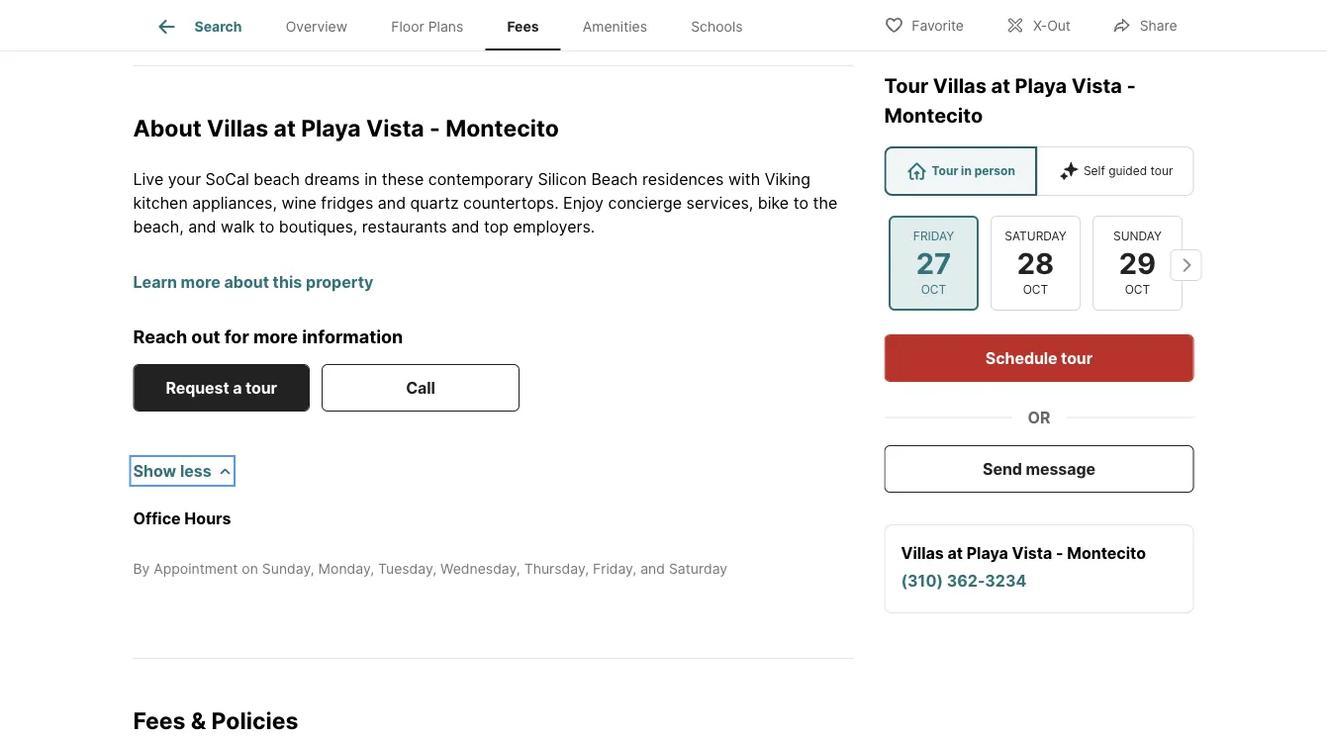 Task type: locate. For each thing, give the bounding box(es) containing it.
oct for 28
[[1022, 283, 1048, 297]]

0 horizontal spatial more
[[181, 273, 220, 292]]

fees
[[507, 18, 539, 35], [133, 707, 185, 734]]

tour right the "guided" on the top of page
[[1150, 164, 1173, 178]]

learn more about this property
[[133, 273, 373, 292]]

oct down "29"
[[1124, 283, 1150, 297]]

policies
[[211, 707, 298, 734]]

send
[[983, 459, 1022, 478]]

1 vertical spatial saturday
[[669, 560, 727, 577]]

self guided tour option
[[1037, 146, 1194, 196]]

schools
[[691, 18, 743, 35]]

message
[[1026, 459, 1095, 478]]

villas up socal
[[207, 114, 268, 141]]

about villas at playa vista - montecito
[[133, 114, 559, 141]]

in left person
[[961, 164, 972, 178]]

0 horizontal spatial montecito
[[445, 114, 559, 141]]

playa down x-
[[1015, 74, 1067, 98]]

2 vertical spatial playa
[[967, 543, 1008, 563]]

quartz
[[410, 193, 459, 213]]

top
[[484, 217, 509, 237]]

appliances,
[[192, 193, 277, 213]]

villas for tour
[[933, 74, 987, 98]]

0 vertical spatial saturday
[[1004, 229, 1066, 243]]

fees right plans
[[507, 18, 539, 35]]

tuesday,
[[378, 560, 437, 577]]

call
[[406, 378, 435, 397]]

playa inside tour villas at playa vista - montecito
[[1015, 74, 1067, 98]]

oct
[[921, 283, 946, 297], [1022, 283, 1048, 297], [1124, 283, 1150, 297]]

saturday right friday,
[[669, 560, 727, 577]]

to left 'the'
[[793, 193, 808, 213]]

oct down 28
[[1022, 283, 1048, 297]]

1 horizontal spatial tour
[[932, 164, 958, 178]]

overview
[[286, 18, 347, 35]]

0 horizontal spatial tour
[[884, 74, 928, 98]]

contemporary
[[428, 170, 533, 189]]

0 horizontal spatial saturday
[[669, 560, 727, 577]]

0 horizontal spatial in
[[364, 170, 377, 189]]

2 horizontal spatial vista
[[1072, 74, 1122, 98]]

1 vertical spatial tour
[[1061, 348, 1093, 368]]

in left these
[[364, 170, 377, 189]]

0 horizontal spatial fees
[[133, 707, 185, 734]]

(310) 362-3234 link
[[901, 571, 1027, 590]]

vista down 'share' 'button'
[[1072, 74, 1122, 98]]

2 vertical spatial tour
[[245, 378, 277, 397]]

countertops.
[[463, 193, 559, 213]]

fees left &
[[133, 707, 185, 734]]

0 vertical spatial fees
[[507, 18, 539, 35]]

employers.
[[513, 217, 595, 237]]

favorite
[[912, 17, 964, 34]]

viking
[[765, 170, 810, 189]]

2 horizontal spatial -
[[1127, 74, 1136, 98]]

vista inside villas at playa vista - montecito (310) 362-3234
[[1012, 543, 1052, 563]]

0 vertical spatial to
[[793, 193, 808, 213]]

amenities tab
[[561, 3, 669, 50]]

office hours
[[133, 509, 231, 528]]

request
[[166, 378, 229, 397]]

tour inside tour villas at playa vista - montecito
[[884, 74, 928, 98]]

vista up these
[[366, 114, 424, 141]]

- up 'contemporary' at the left top of page
[[429, 114, 440, 141]]

saturday
[[1004, 229, 1066, 243], [669, 560, 727, 577]]

by
[[133, 560, 150, 577]]

tab list containing search
[[133, 0, 780, 50]]

more
[[181, 273, 220, 292], [253, 326, 298, 348]]

tour down favorite button
[[884, 74, 928, 98]]

reach out for more information
[[133, 326, 403, 348]]

1 vertical spatial vista
[[366, 114, 424, 141]]

- inside tour villas at playa vista - montecito
[[1127, 74, 1136, 98]]

silicon
[[538, 170, 587, 189]]

2 horizontal spatial montecito
[[1067, 543, 1146, 563]]

fees for fees
[[507, 18, 539, 35]]

0 vertical spatial more
[[181, 273, 220, 292]]

villas for about
[[207, 114, 268, 141]]

self guided tour
[[1084, 164, 1173, 178]]

3234
[[985, 571, 1027, 590]]

at down x-out button
[[991, 74, 1010, 98]]

tour
[[1150, 164, 1173, 178], [1061, 348, 1093, 368], [245, 378, 277, 397]]

show
[[133, 461, 176, 480]]

your
[[168, 170, 201, 189]]

to right walk
[[259, 217, 274, 237]]

montecito down the message at the right of the page
[[1067, 543, 1146, 563]]

1 vertical spatial tour
[[932, 164, 958, 178]]

1 vertical spatial at
[[274, 114, 296, 141]]

1 horizontal spatial to
[[793, 193, 808, 213]]

saturday up 28
[[1004, 229, 1066, 243]]

vista up 3234
[[1012, 543, 1052, 563]]

and left top
[[451, 217, 479, 237]]

playa up "dreams"
[[301, 114, 361, 141]]

x-out button
[[988, 4, 1087, 45]]

tour left person
[[932, 164, 958, 178]]

1 vertical spatial playa
[[301, 114, 361, 141]]

0 horizontal spatial oct
[[921, 283, 946, 297]]

vista for about villas at playa vista - montecito
[[366, 114, 424, 141]]

list box
[[884, 146, 1194, 196]]

oct inside friday 27 oct
[[921, 283, 946, 297]]

tour right a
[[245, 378, 277, 397]]

-
[[1127, 74, 1136, 98], [429, 114, 440, 141], [1056, 543, 1063, 563]]

0 horizontal spatial -
[[429, 114, 440, 141]]

fees tab
[[485, 3, 561, 50]]

self
[[1084, 164, 1105, 178]]

hours
[[184, 509, 231, 528]]

0 vertical spatial -
[[1127, 74, 1136, 98]]

villas down favorite in the top right of the page
[[933, 74, 987, 98]]

overview tab
[[264, 3, 369, 50]]

less
[[180, 461, 212, 480]]

schedule
[[985, 348, 1057, 368]]

vista
[[1072, 74, 1122, 98], [366, 114, 424, 141], [1012, 543, 1052, 563]]

at inside tour villas at playa vista - montecito
[[991, 74, 1010, 98]]

tour inside tour in person 'option'
[[932, 164, 958, 178]]

1 vertical spatial villas
[[207, 114, 268, 141]]

tour for request a tour
[[245, 378, 277, 397]]

more right learn
[[181, 273, 220, 292]]

wednesday,
[[440, 560, 520, 577]]

2 horizontal spatial tour
[[1150, 164, 1173, 178]]

tour in person
[[932, 164, 1015, 178]]

1 oct from the left
[[921, 283, 946, 297]]

and
[[378, 193, 406, 213], [188, 217, 216, 237], [451, 217, 479, 237], [640, 560, 665, 577]]

at up 'beach'
[[274, 114, 296, 141]]

2 vertical spatial villas
[[901, 543, 944, 563]]

tab list
[[133, 0, 780, 50]]

montecito
[[884, 103, 983, 128], [445, 114, 559, 141], [1067, 543, 1146, 563]]

tour right schedule on the top right of page
[[1061, 348, 1093, 368]]

oct for 27
[[921, 283, 946, 297]]

at
[[991, 74, 1010, 98], [274, 114, 296, 141], [948, 543, 963, 563]]

and left walk
[[188, 217, 216, 237]]

learn
[[133, 273, 177, 292]]

dreams
[[304, 170, 360, 189]]

playa up 3234
[[967, 543, 1008, 563]]

montecito up 'contemporary' at the left top of page
[[445, 114, 559, 141]]

send message button
[[884, 445, 1194, 493]]

these
[[382, 170, 424, 189]]

floor
[[391, 18, 424, 35]]

sunday 29 oct
[[1113, 229, 1161, 297]]

at up (310) 362-3234 link
[[948, 543, 963, 563]]

0 horizontal spatial tour
[[245, 378, 277, 397]]

playa
[[1015, 74, 1067, 98], [301, 114, 361, 141], [967, 543, 1008, 563]]

villas at playa vista - montecito (310) 362-3234
[[901, 543, 1146, 590]]

1 vertical spatial fees
[[133, 707, 185, 734]]

1 horizontal spatial at
[[948, 543, 963, 563]]

1 vertical spatial -
[[429, 114, 440, 141]]

call button
[[322, 364, 520, 412]]

villas inside villas at playa vista - montecito (310) 362-3234
[[901, 543, 944, 563]]

villas
[[933, 74, 987, 98], [207, 114, 268, 141], [901, 543, 944, 563]]

0 vertical spatial villas
[[933, 74, 987, 98]]

2 horizontal spatial playa
[[1015, 74, 1067, 98]]

2 vertical spatial -
[[1056, 543, 1063, 563]]

1 horizontal spatial playa
[[967, 543, 1008, 563]]

tour inside option
[[1150, 164, 1173, 178]]

1 horizontal spatial fees
[[507, 18, 539, 35]]

2 horizontal spatial oct
[[1124, 283, 1150, 297]]

1 horizontal spatial montecito
[[884, 103, 983, 128]]

bike
[[758, 193, 789, 213]]

list box containing tour in person
[[884, 146, 1194, 196]]

1 horizontal spatial in
[[961, 164, 972, 178]]

2 horizontal spatial at
[[991, 74, 1010, 98]]

montecito up tour in person 'option'
[[884, 103, 983, 128]]

montecito inside tour villas at playa vista - montecito
[[884, 103, 983, 128]]

0 vertical spatial at
[[991, 74, 1010, 98]]

0 vertical spatial tour
[[1150, 164, 1173, 178]]

vista inside tour villas at playa vista - montecito
[[1072, 74, 1122, 98]]

oct inside saturday 28 oct
[[1022, 283, 1048, 297]]

a
[[233, 378, 242, 397]]

favorite button
[[867, 4, 981, 45]]

2 vertical spatial at
[[948, 543, 963, 563]]

villas up (310)
[[901, 543, 944, 563]]

oct down '27'
[[921, 283, 946, 297]]

sunday
[[1113, 229, 1161, 243]]

1 horizontal spatial oct
[[1022, 283, 1048, 297]]

362-
[[947, 571, 985, 590]]

montecito for tour villas at playa vista - montecito
[[884, 103, 983, 128]]

0 vertical spatial vista
[[1072, 74, 1122, 98]]

services,
[[686, 193, 753, 213]]

more right for
[[253, 326, 298, 348]]

wine
[[281, 193, 317, 213]]

walk
[[221, 217, 255, 237]]

1 horizontal spatial -
[[1056, 543, 1063, 563]]

out
[[191, 326, 220, 348]]

1 horizontal spatial more
[[253, 326, 298, 348]]

share
[[1140, 17, 1177, 34]]

2 oct from the left
[[1022, 283, 1048, 297]]

1 vertical spatial more
[[253, 326, 298, 348]]

call link
[[322, 364, 520, 412]]

tour for self guided tour
[[1150, 164, 1173, 178]]

3 oct from the left
[[1124, 283, 1150, 297]]

- down 'share' 'button'
[[1127, 74, 1136, 98]]

fees inside fees tab
[[507, 18, 539, 35]]

villas inside tour villas at playa vista - montecito
[[933, 74, 987, 98]]

oct inside sunday 29 oct
[[1124, 283, 1150, 297]]

0 horizontal spatial vista
[[366, 114, 424, 141]]

0 horizontal spatial at
[[274, 114, 296, 141]]

at for about
[[274, 114, 296, 141]]

- down the message at the right of the page
[[1056, 543, 1063, 563]]

enjoy
[[563, 193, 604, 213]]

in inside tour in person 'option'
[[961, 164, 972, 178]]

restaurants
[[362, 217, 447, 237]]

1 vertical spatial to
[[259, 217, 274, 237]]

to
[[793, 193, 808, 213], [259, 217, 274, 237]]

0 vertical spatial playa
[[1015, 74, 1067, 98]]

and right friday,
[[640, 560, 665, 577]]

0 horizontal spatial playa
[[301, 114, 361, 141]]

1 horizontal spatial vista
[[1012, 543, 1052, 563]]

fees for fees & policies
[[133, 707, 185, 734]]

0 vertical spatial tour
[[884, 74, 928, 98]]

x-
[[1033, 17, 1047, 34]]

2 vertical spatial vista
[[1012, 543, 1052, 563]]

x-out
[[1033, 17, 1070, 34]]



Task type: vqa. For each thing, say whether or not it's contained in the screenshot.
the 9 corresponding to New 9
no



Task type: describe. For each thing, give the bounding box(es) containing it.
residences
[[642, 170, 724, 189]]

29
[[1119, 246, 1156, 280]]

friday
[[913, 229, 954, 243]]

search link
[[155, 15, 242, 39]]

playa for tour
[[1015, 74, 1067, 98]]

request a tour
[[166, 378, 277, 397]]

- for tour villas at playa vista - montecito
[[1127, 74, 1136, 98]]

with
[[728, 170, 760, 189]]

the
[[813, 193, 837, 213]]

show less
[[133, 461, 212, 480]]

friday 27 oct
[[913, 229, 954, 297]]

oct for 29
[[1124, 283, 1150, 297]]

person
[[974, 164, 1015, 178]]

(310)
[[901, 571, 943, 590]]

this
[[273, 273, 302, 292]]

beach
[[591, 170, 638, 189]]

in inside live your socal beach dreams in these contemporary silicon beach residences with viking kitchen appliances, wine fridges and quartz countertops. enjoy concierge services, bike to the beach, and walk to boutiques, restaurants and top employers.
[[364, 170, 377, 189]]

monday,
[[318, 560, 374, 577]]

schedule tour button
[[884, 334, 1194, 382]]

playa inside villas at playa vista - montecito (310) 362-3234
[[967, 543, 1008, 563]]

reach
[[133, 326, 187, 348]]

socal
[[205, 170, 249, 189]]

kitchen
[[133, 193, 188, 213]]

montecito inside villas at playa vista - montecito (310) 362-3234
[[1067, 543, 1146, 563]]

schedule tour
[[985, 348, 1093, 368]]

and down these
[[378, 193, 406, 213]]

send message
[[983, 459, 1095, 478]]

1 horizontal spatial saturday
[[1004, 229, 1066, 243]]

by appointment on sunday, monday, tuesday, wednesday, thursday, friday, and saturday
[[133, 560, 727, 577]]

friday,
[[593, 560, 637, 577]]

tour for tour villas at playa vista - montecito
[[884, 74, 928, 98]]

search
[[195, 18, 242, 35]]

floor plans
[[391, 18, 463, 35]]

playa for about
[[301, 114, 361, 141]]

amenities
[[583, 18, 647, 35]]

fridges
[[321, 193, 373, 213]]

at for tour
[[991, 74, 1010, 98]]

sunday,
[[262, 560, 314, 577]]

concierge
[[608, 193, 682, 213]]

beach
[[254, 170, 300, 189]]

floor plans tab
[[369, 3, 485, 50]]

- for about villas at playa vista - montecito
[[429, 114, 440, 141]]

saturday 28 oct
[[1004, 229, 1066, 297]]

or
[[1028, 408, 1050, 427]]

1 horizontal spatial tour
[[1061, 348, 1093, 368]]

tour for tour in person
[[932, 164, 958, 178]]

request a tour button
[[133, 364, 310, 412]]

office
[[133, 509, 181, 528]]

live your socal beach dreams in these contemporary silicon beach residences with viking kitchen appliances, wine fridges and quartz countertops. enjoy concierge services, bike to the beach, and walk to boutiques, restaurants and top employers.
[[133, 170, 837, 237]]

boutiques,
[[279, 217, 358, 237]]

- inside villas at playa vista - montecito (310) 362-3234
[[1056, 543, 1063, 563]]

montecito for about villas at playa vista - montecito
[[445, 114, 559, 141]]

guided
[[1108, 164, 1147, 178]]

on
[[242, 560, 258, 577]]

at inside villas at playa vista - montecito (310) 362-3234
[[948, 543, 963, 563]]

beach,
[[133, 217, 184, 237]]

thursday,
[[524, 560, 589, 577]]

plans
[[428, 18, 463, 35]]

learn more about this property link
[[133, 273, 373, 292]]

tour villas at playa vista - montecito
[[884, 74, 1136, 128]]

&
[[191, 707, 206, 734]]

about
[[133, 114, 202, 141]]

next image
[[1170, 249, 1202, 281]]

0 horizontal spatial to
[[259, 217, 274, 237]]

information
[[302, 326, 403, 348]]

fees & policies
[[133, 707, 298, 734]]

28
[[1017, 246, 1054, 280]]

share button
[[1095, 4, 1194, 45]]

tour in person option
[[884, 146, 1037, 196]]

appointment
[[154, 560, 238, 577]]

27
[[916, 246, 951, 280]]

about
[[224, 273, 269, 292]]

vista for tour villas at playa vista - montecito
[[1072, 74, 1122, 98]]

schools tab
[[669, 3, 765, 50]]

for
[[224, 326, 249, 348]]

live
[[133, 170, 163, 189]]

property
[[306, 273, 373, 292]]



